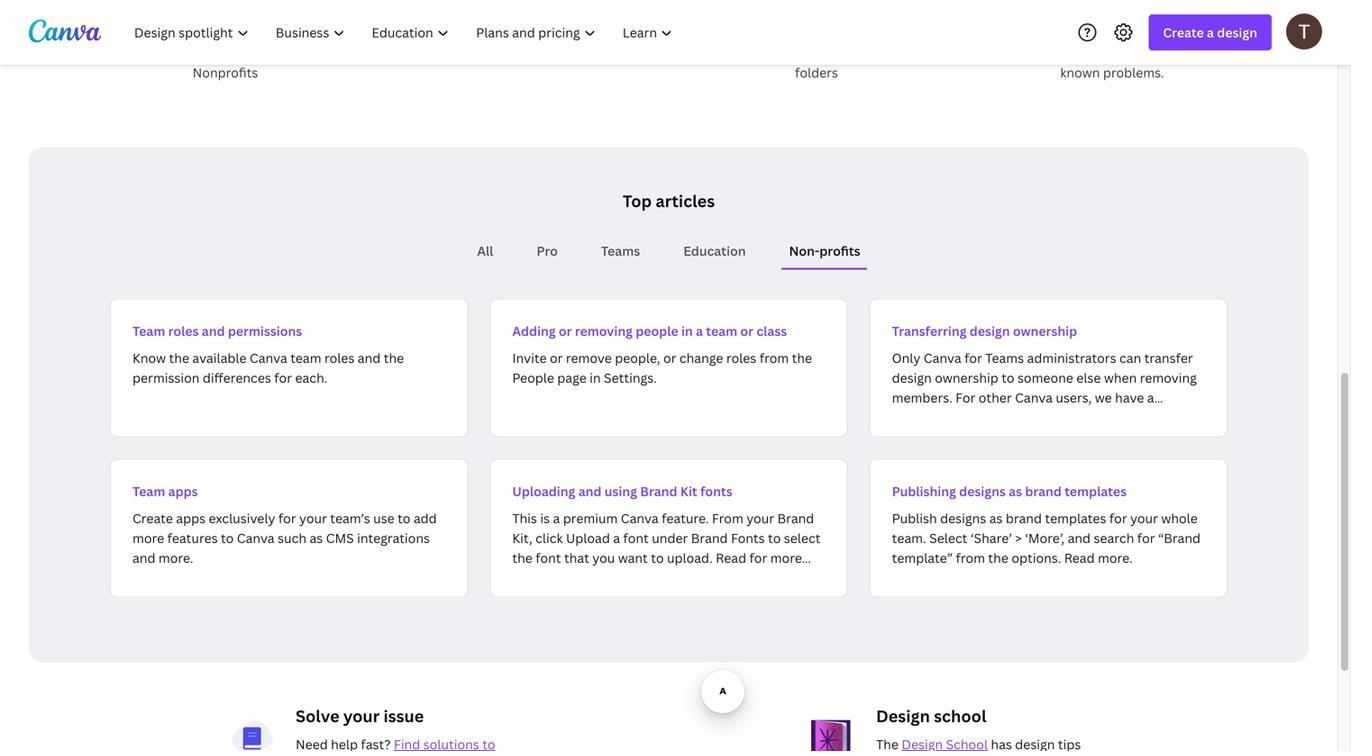 Task type: describe. For each thing, give the bounding box(es) containing it.
for inside this is a premium canva feature. from your brand kit, click upload a font under brand fonts to select the font that you want to upload. read for more details.
[[750, 550, 767, 567]]

settings.
[[604, 370, 657, 387]]

more. inside 'publish designs as brand templates for your whole team. select 'share' > 'more', and search for "brand template" from the options. read more.'
[[1098, 550, 1133, 567]]

exclusively
[[209, 510, 275, 527]]

feature.
[[662, 510, 709, 527]]

read inside this is a premium canva feature. from your brand kit, click upload a font under brand fonts to select the font that you want to upload. read for more details.
[[716, 550, 747, 567]]

0 vertical spatial font
[[623, 530, 649, 547]]

help?
[[1097, 24, 1130, 41]]

your left issue on the bottom left of page
[[343, 706, 380, 728]]

as inside create apps exclusively for your team's use to add more features to canva such as cms integrations and more.
[[310, 530, 323, 547]]

to right fonts
[[768, 530, 781, 547]]

canva down transferring
[[924, 350, 962, 367]]

uploading
[[512, 483, 575, 500]]

integrations
[[357, 530, 430, 547]]

from inside invite or remove people, or change roles from the people page in settings.
[[760, 350, 789, 367]]

only
[[892, 350, 921, 367]]

search
[[1094, 530, 1134, 547]]

fonts
[[731, 530, 765, 547]]

brand for publishing
[[1025, 483, 1062, 500]]

a inside only canva for teams administrators can transfer design ownership to someone else when removing members. for other canva users, we have a recommended workaround.
[[1147, 389, 1154, 407]]

administrators
[[1027, 350, 1117, 367]]

removing inside only canva for teams administrators can transfer design ownership to someone else when removing members. for other canva users, we have a recommended workaround.
[[1140, 370, 1197, 387]]

to inside need quick help? browse for solutions to the most commonly known problems.
[[1073, 44, 1086, 61]]

design
[[876, 706, 930, 728]]

create for create a design
[[1163, 24, 1204, 41]]

someone
[[1018, 370, 1074, 387]]

the inside this is a premium canva feature. from your brand kit, click upload a font under brand fonts to select the font that you want to upload. read for more details.
[[512, 550, 533, 567]]

transferring
[[892, 323, 967, 340]]

text,
[[878, 24, 905, 41]]

your inside this is a premium canva feature. from your brand kit, click upload a font under brand fonts to select the font that you want to upload. read for more details.
[[747, 510, 774, 527]]

terry turtle image
[[1286, 13, 1322, 49]]

1 vertical spatial design
[[970, 323, 1010, 340]]

design inside only canva for teams administrators can transfer design ownership to someone else when removing members. for other canva users, we have a recommended workaround.
[[892, 370, 932, 387]]

kit,
[[512, 530, 533, 547]]

includes canva pro, canva for teams, canva for education, and canva for nonprofits link
[[88, 0, 362, 97]]

to down exclusively
[[221, 530, 234, 547]]

solve your issue image
[[231, 721, 274, 752]]

for down the teams,
[[315, 44, 333, 61]]

when
[[1104, 370, 1137, 387]]

team for team apps
[[133, 483, 165, 500]]

managing
[[780, 44, 838, 61]]

1 horizontal spatial team
[[706, 323, 737, 340]]

videos,
[[832, 24, 875, 41]]

class
[[757, 323, 787, 340]]

users,
[[1056, 389, 1092, 407]]

know the available canva team roles and the permission differences for each.
[[133, 350, 404, 387]]

a up change
[[696, 323, 703, 340]]

have
[[1115, 389, 1144, 407]]

0 vertical spatial brand
[[640, 483, 677, 500]]

design school image
[[811, 721, 855, 752]]

create apps exclusively for your team's use to add more features to canva such as cms integrations and more.
[[133, 510, 437, 567]]

and inside includes images, videos, text, websites, managing designs and folders
[[891, 44, 914, 61]]

kit
[[680, 483, 698, 500]]

create a design button
[[1149, 14, 1272, 50]]

add
[[414, 510, 437, 527]]

else
[[1077, 370, 1101, 387]]

we
[[1095, 389, 1112, 407]]

2 vertical spatial brand
[[691, 530, 728, 547]]

options.
[[1012, 550, 1061, 567]]

0 vertical spatial in
[[681, 323, 693, 340]]

permission
[[133, 370, 200, 387]]

using
[[605, 483, 637, 500]]

workaround.
[[984, 409, 1060, 426]]

all
[[477, 242, 493, 260]]

for inside know the available canva team roles and the permission differences for each.
[[274, 370, 292, 387]]

use
[[373, 510, 395, 527]]

canva inside create apps exclusively for your team's use to add more features to canva such as cms integrations and more.
[[237, 530, 275, 547]]

people
[[512, 370, 554, 387]]

for inside only canva for teams administrators can transfer design ownership to someone else when removing members. for other canva users, we have a recommended workaround.
[[965, 350, 982, 367]]

problems.
[[1103, 64, 1164, 81]]

click
[[536, 530, 563, 547]]

quick
[[1061, 24, 1094, 41]]

or left 'class' at the top of the page
[[740, 323, 754, 340]]

for up search
[[1110, 510, 1127, 527]]

canva right pro,
[[235, 24, 273, 41]]

for inside create apps exclusively for your team's use to add more features to canva such as cms integrations and more.
[[278, 510, 296, 527]]

brand for publish
[[1006, 510, 1042, 527]]

can
[[1120, 350, 1142, 367]]

as for publish
[[989, 510, 1003, 527]]

for right search
[[1137, 530, 1155, 547]]

read inside 'publish designs as brand templates for your whole team. select 'share' > 'more', and search for "brand template" from the options. read more.'
[[1064, 550, 1095, 567]]

canva inside this is a premium canva feature. from your brand kit, click upload a font under brand fonts to select the font that you want to upload. read for more details.
[[621, 510, 659, 527]]

non-
[[789, 242, 820, 260]]

more inside this is a premium canva feature. from your brand kit, click upload a font under brand fonts to select the font that you want to upload. read for more details.
[[770, 550, 802, 567]]

folders
[[795, 64, 838, 81]]

need
[[1026, 24, 1058, 41]]

from
[[712, 510, 744, 527]]

people
[[636, 323, 678, 340]]

templates for publishing designs as brand templates
[[1065, 483, 1127, 500]]

your inside 'publish designs as brand templates for your whole team. select 'share' > 'more', and search for "brand template" from the options. read more.'
[[1131, 510, 1158, 527]]

non-profits
[[789, 242, 861, 260]]

teams button
[[594, 234, 647, 268]]

select
[[784, 530, 821, 547]]

team.
[[892, 530, 926, 547]]

and inside create apps exclusively for your team's use to add more features to canva such as cms integrations and more.
[[133, 550, 155, 567]]

all button
[[470, 234, 501, 268]]

people,
[[615, 350, 660, 367]]

includes canva pro, canva for teams, canva for education, and canva for nonprofits
[[112, 24, 338, 81]]

includes for canva
[[112, 24, 164, 41]]

team's
[[330, 510, 370, 527]]

pro,
[[208, 24, 232, 41]]

know
[[133, 350, 166, 367]]

create a design
[[1163, 24, 1258, 41]]

>
[[1015, 530, 1022, 547]]

publish designs as brand templates for your whole team. select 'share' > 'more', and search for "brand template" from the options. read more.
[[892, 510, 1201, 567]]

a inside dropdown button
[[1207, 24, 1214, 41]]

nonprofits
[[193, 64, 258, 81]]

select
[[930, 530, 968, 547]]

publishing
[[892, 483, 956, 500]]

under
[[652, 530, 688, 547]]

ownership inside only canva for teams administrators can transfer design ownership to someone else when removing members. for other canva users, we have a recommended workaround.
[[935, 370, 999, 387]]

is
[[540, 510, 550, 527]]

and inside the 'includes canva pro, canva for teams, canva for education, and canva for nonprofits'
[[248, 44, 271, 61]]

for
[[956, 389, 976, 407]]

from inside 'publish designs as brand templates for your whole team. select 'share' > 'more', and search for "brand template" from the options. read more.'
[[956, 550, 985, 567]]

team for team roles and permissions
[[133, 323, 165, 340]]

other
[[979, 389, 1012, 407]]

canva left education,
[[118, 44, 156, 61]]

page
[[557, 370, 587, 387]]

this
[[512, 510, 537, 527]]

0 vertical spatial ownership
[[1013, 323, 1077, 340]]

includes images, videos, text, websites, managing designs and folders
[[720, 24, 914, 81]]



Task type: locate. For each thing, give the bounding box(es) containing it.
transfer
[[1145, 350, 1193, 367]]

as for publishing
[[1009, 483, 1022, 500]]

1 vertical spatial apps
[[176, 510, 206, 527]]

0 horizontal spatial more
[[133, 530, 164, 547]]

0 vertical spatial apps
[[168, 483, 198, 500]]

roles inside know the available canva team roles and the permission differences for each.
[[325, 350, 355, 367]]

"brand
[[1158, 530, 1201, 547]]

templates for publish designs as brand templates for your whole team. select 'share' > 'more', and search for "brand template" from the options. read more.
[[1045, 510, 1107, 527]]

0 horizontal spatial read
[[716, 550, 747, 567]]

ownership up "administrators"
[[1013, 323, 1077, 340]]

as left cms
[[310, 530, 323, 547]]

canva down someone
[[1015, 389, 1053, 407]]

canva
[[167, 24, 205, 41], [235, 24, 273, 41], [118, 44, 156, 61], [274, 44, 312, 61], [250, 350, 287, 367], [924, 350, 962, 367], [1015, 389, 1053, 407], [621, 510, 659, 527], [237, 530, 275, 547]]

your up fonts
[[747, 510, 774, 527]]

1 horizontal spatial includes
[[728, 24, 780, 41]]

fonts
[[701, 483, 733, 500]]

school
[[934, 706, 987, 728]]

remove
[[566, 350, 612, 367]]

0 horizontal spatial brand
[[640, 483, 677, 500]]

removing down transfer
[[1140, 370, 1197, 387]]

1 vertical spatial team
[[133, 483, 165, 500]]

your inside create apps exclusively for your team's use to add more features to canva such as cms integrations and more.
[[299, 510, 327, 527]]

templates
[[1065, 483, 1127, 500], [1045, 510, 1107, 527]]

removing up remove at the left
[[575, 323, 633, 340]]

1 vertical spatial teams
[[986, 350, 1024, 367]]

apps for create
[[176, 510, 206, 527]]

1 team from the top
[[133, 323, 165, 340]]

1 horizontal spatial read
[[1064, 550, 1095, 567]]

designs up 'share'
[[959, 483, 1006, 500]]

includes images, videos, text, websites, managing designs and folders link
[[680, 0, 954, 97]]

read down search
[[1064, 550, 1095, 567]]

1 horizontal spatial removing
[[1140, 370, 1197, 387]]

adding
[[512, 323, 556, 340]]

0 horizontal spatial roles
[[168, 323, 199, 340]]

to down the under
[[651, 550, 664, 567]]

1 vertical spatial as
[[989, 510, 1003, 527]]

from down 'share'
[[956, 550, 985, 567]]

more. down features
[[159, 550, 193, 567]]

more. inside create apps exclusively for your team's use to add more features to canva such as cms integrations and more.
[[159, 550, 193, 567]]

read down fonts
[[716, 550, 747, 567]]

0 horizontal spatial more.
[[159, 550, 193, 567]]

read
[[716, 550, 747, 567], [1064, 550, 1095, 567]]

team inside know the available canva team roles and the permission differences for each.
[[290, 350, 321, 367]]

'more',
[[1025, 530, 1065, 547]]

only canva for teams administrators can transfer design ownership to someone else when removing members. for other canva users, we have a recommended workaround.
[[892, 350, 1197, 426]]

the inside need quick help? browse for solutions to the most commonly known problems.
[[1089, 44, 1109, 61]]

0 vertical spatial designs
[[841, 44, 887, 61]]

0 horizontal spatial from
[[760, 350, 789, 367]]

2 vertical spatial design
[[892, 370, 932, 387]]

solve
[[296, 706, 340, 728]]

adding or removing people in a team or class
[[512, 323, 787, 340]]

roles right change
[[726, 350, 757, 367]]

1 vertical spatial in
[[590, 370, 601, 387]]

includes for images,
[[728, 24, 780, 41]]

from
[[760, 350, 789, 367], [956, 550, 985, 567]]

create for create apps exclusively for your team's use to add more features to canva such as cms integrations and more.
[[133, 510, 173, 527]]

1 vertical spatial templates
[[1045, 510, 1107, 527]]

design inside dropdown button
[[1217, 24, 1258, 41]]

and
[[248, 44, 271, 61], [891, 44, 914, 61], [202, 323, 225, 340], [358, 350, 381, 367], [578, 483, 602, 500], [1068, 530, 1091, 547], [133, 550, 155, 567]]

canva inside know the available canva team roles and the permission differences for each.
[[250, 350, 287, 367]]

pro
[[537, 242, 558, 260]]

font up want at the left bottom
[[623, 530, 649, 547]]

and inside know the available canva team roles and the permission differences for each.
[[358, 350, 381, 367]]

0 horizontal spatial teams
[[601, 242, 640, 260]]

2 horizontal spatial brand
[[778, 510, 814, 527]]

0 vertical spatial as
[[1009, 483, 1022, 500]]

1 vertical spatial ownership
[[935, 370, 999, 387]]

0 horizontal spatial includes
[[112, 24, 164, 41]]

to up other
[[1002, 370, 1015, 387]]

0 horizontal spatial create
[[133, 510, 173, 527]]

1 vertical spatial designs
[[959, 483, 1006, 500]]

to inside only canva for teams administrators can transfer design ownership to someone else when removing members. for other canva users, we have a recommended workaround.
[[1002, 370, 1015, 387]]

a
[[1207, 24, 1214, 41], [696, 323, 703, 340], [1147, 389, 1154, 407], [553, 510, 560, 527], [613, 530, 620, 547]]

team up each.
[[290, 350, 321, 367]]

for up commonly on the right of page
[[1181, 24, 1199, 41]]

includes inside includes images, videos, text, websites, managing designs and folders
[[728, 24, 780, 41]]

browse
[[1133, 24, 1178, 41]]

0 vertical spatial design
[[1217, 24, 1258, 41]]

1 horizontal spatial teams
[[986, 350, 1024, 367]]

0 horizontal spatial team
[[290, 350, 321, 367]]

1 horizontal spatial from
[[956, 550, 985, 567]]

0 vertical spatial removing
[[575, 323, 633, 340]]

team up change
[[706, 323, 737, 340]]

templates up 'more',
[[1045, 510, 1107, 527]]

more
[[133, 530, 164, 547], [770, 550, 802, 567]]

in down remove at the left
[[590, 370, 601, 387]]

1 vertical spatial removing
[[1140, 370, 1197, 387]]

font down click
[[536, 550, 561, 567]]

in right 'people'
[[681, 323, 693, 340]]

0 vertical spatial more
[[133, 530, 164, 547]]

articles
[[656, 190, 715, 212]]

1 horizontal spatial as
[[989, 510, 1003, 527]]

most
[[1112, 44, 1143, 61]]

brand up 'more',
[[1025, 483, 1062, 500]]

brand down from
[[691, 530, 728, 547]]

includes
[[112, 24, 164, 41], [728, 24, 780, 41]]

teams,
[[297, 24, 338, 41]]

brand up >
[[1006, 510, 1042, 527]]

2 horizontal spatial as
[[1009, 483, 1022, 500]]

for down fonts
[[750, 550, 767, 567]]

1 horizontal spatial font
[[623, 530, 649, 547]]

to up the known
[[1073, 44, 1086, 61]]

2 more. from the left
[[1098, 550, 1133, 567]]

roles up each.
[[325, 350, 355, 367]]

1 includes from the left
[[112, 24, 164, 41]]

change
[[680, 350, 723, 367]]

2 team from the top
[[133, 483, 165, 500]]

more inside create apps exclusively for your team's use to add more features to canva such as cms integrations and more.
[[133, 530, 164, 547]]

known
[[1061, 64, 1100, 81]]

templates inside 'publish designs as brand templates for your whole team. select 'share' > 'more', and search for "brand template" from the options. read more.'
[[1045, 510, 1107, 527]]

ownership
[[1013, 323, 1077, 340], [935, 370, 999, 387]]

0 horizontal spatial design
[[892, 370, 932, 387]]

1 horizontal spatial ownership
[[1013, 323, 1077, 340]]

design right transferring
[[970, 323, 1010, 340]]

0 horizontal spatial as
[[310, 530, 323, 547]]

features
[[167, 530, 218, 547]]

want
[[618, 550, 648, 567]]

from down 'class' at the top of the page
[[760, 350, 789, 367]]

for left the teams,
[[276, 24, 294, 41]]

0 vertical spatial team
[[133, 323, 165, 340]]

top level navigation element
[[123, 14, 688, 50]]

2 read from the left
[[1064, 550, 1095, 567]]

0 horizontal spatial removing
[[575, 323, 633, 340]]

uploading and using brand kit fonts
[[512, 483, 733, 500]]

upload
[[566, 530, 610, 547]]

0 vertical spatial teams
[[601, 242, 640, 260]]

design down only
[[892, 370, 932, 387]]

solve your issue
[[296, 706, 424, 728]]

create up commonly on the right of page
[[1163, 24, 1204, 41]]

solutions
[[1014, 44, 1070, 61]]

canva down 'uploading and using brand kit fonts'
[[621, 510, 659, 527]]

0 horizontal spatial font
[[536, 550, 561, 567]]

as inside 'publish designs as brand templates for your whole team. select 'share' > 'more', and search for "brand template" from the options. read more.'
[[989, 510, 1003, 527]]

1 vertical spatial more
[[770, 550, 802, 567]]

more.
[[159, 550, 193, 567], [1098, 550, 1133, 567]]

0 vertical spatial from
[[760, 350, 789, 367]]

profits
[[820, 242, 861, 260]]

designs inside 'publish designs as brand templates for your whole team. select 'share' > 'more', and search for "brand template" from the options. read more.'
[[940, 510, 986, 527]]

to right use
[[398, 510, 411, 527]]

1 horizontal spatial brand
[[691, 530, 728, 547]]

1 horizontal spatial more
[[770, 550, 802, 567]]

canva down the teams,
[[274, 44, 312, 61]]

or down 'people'
[[663, 350, 676, 367]]

commonly
[[1146, 44, 1211, 61]]

templates up search
[[1065, 483, 1127, 500]]

1 vertical spatial team
[[290, 350, 321, 367]]

brand up select
[[778, 510, 814, 527]]

roles inside invite or remove people, or change roles from the people page in settings.
[[726, 350, 757, 367]]

brand
[[640, 483, 677, 500], [778, 510, 814, 527], [691, 530, 728, 547]]

your left whole at the bottom right of page
[[1131, 510, 1158, 527]]

the inside invite or remove people, or change roles from the people page in settings.
[[792, 350, 812, 367]]

font
[[623, 530, 649, 547], [536, 550, 561, 567]]

permissions
[[228, 323, 302, 340]]

canva up education,
[[167, 24, 205, 41]]

education
[[684, 242, 746, 260]]

2 vertical spatial as
[[310, 530, 323, 547]]

premium
[[563, 510, 618, 527]]

publish
[[892, 510, 937, 527]]

designs for publish
[[940, 510, 986, 527]]

roles
[[168, 323, 199, 340], [325, 350, 355, 367], [726, 350, 757, 367]]

apps for team
[[168, 483, 198, 500]]

or
[[559, 323, 572, 340], [740, 323, 754, 340], [550, 350, 563, 367], [663, 350, 676, 367]]

1 read from the left
[[716, 550, 747, 567]]

education,
[[180, 44, 245, 61]]

1 vertical spatial from
[[956, 550, 985, 567]]

to
[[1073, 44, 1086, 61], [1002, 370, 1015, 387], [398, 510, 411, 527], [221, 530, 234, 547], [768, 530, 781, 547], [651, 550, 664, 567]]

teams down top
[[601, 242, 640, 260]]

create inside dropdown button
[[1163, 24, 1204, 41]]

this is a premium canva feature. from your brand kit, click upload a font under brand fonts to select the font that you want to upload. read for more details.
[[512, 510, 821, 587]]

1 vertical spatial font
[[536, 550, 561, 567]]

create
[[1163, 24, 1204, 41], [133, 510, 173, 527]]

includes up websites,
[[728, 24, 780, 41]]

ownership up for
[[935, 370, 999, 387]]

includes inside the 'includes canva pro, canva for teams, canva for education, and canva for nonprofits'
[[112, 24, 164, 41]]

0 vertical spatial brand
[[1025, 483, 1062, 500]]

differences
[[203, 370, 271, 387]]

teams down transferring design ownership
[[986, 350, 1024, 367]]

canva down "permissions"
[[250, 350, 287, 367]]

1 horizontal spatial create
[[1163, 24, 1204, 41]]

apps
[[168, 483, 198, 500], [176, 510, 206, 527]]

for up such at the bottom
[[278, 510, 296, 527]]

1 horizontal spatial roles
[[325, 350, 355, 367]]

design left terry turtle icon
[[1217, 24, 1258, 41]]

brand left kit
[[640, 483, 677, 500]]

and inside 'publish designs as brand templates for your whole team. select 'share' > 'more', and search for "brand template" from the options. read more.'
[[1068, 530, 1091, 547]]

upload.
[[667, 550, 713, 567]]

more down select
[[770, 550, 802, 567]]

0 vertical spatial team
[[706, 323, 737, 340]]

a up commonly on the right of page
[[1207, 24, 1214, 41]]

need quick help? browse for solutions to the most commonly known problems.
[[1014, 24, 1211, 81]]

your up such at the bottom
[[299, 510, 327, 527]]

0 vertical spatial create
[[1163, 24, 1204, 41]]

create inside create apps exclusively for your team's use to add more features to canva such as cms integrations and more.
[[133, 510, 173, 527]]

the inside 'publish designs as brand templates for your whole team. select 'share' > 'more', and search for "brand template" from the options. read more.'
[[988, 550, 1009, 567]]

as
[[1009, 483, 1022, 500], [989, 510, 1003, 527], [310, 530, 323, 547]]

details.
[[512, 570, 556, 587]]

such
[[278, 530, 307, 547]]

more. down search
[[1098, 550, 1133, 567]]

2 includes from the left
[[728, 24, 780, 41]]

teams inside 'button'
[[601, 242, 640, 260]]

or right adding
[[559, 323, 572, 340]]

'share'
[[971, 530, 1012, 547]]

designs up select on the bottom of the page
[[940, 510, 986, 527]]

2 horizontal spatial roles
[[726, 350, 757, 367]]

0 horizontal spatial ownership
[[935, 370, 999, 387]]

1 horizontal spatial design
[[970, 323, 1010, 340]]

recommended
[[892, 409, 981, 426]]

0 vertical spatial templates
[[1065, 483, 1127, 500]]

or up page
[[550, 350, 563, 367]]

as up >
[[1009, 483, 1022, 500]]

1 vertical spatial brand
[[1006, 510, 1042, 527]]

that
[[564, 550, 589, 567]]

a right have
[[1147, 389, 1154, 407]]

a right is
[[553, 510, 560, 527]]

for inside need quick help? browse for solutions to the most commonly known problems.
[[1181, 24, 1199, 41]]

1 vertical spatial create
[[133, 510, 173, 527]]

2 horizontal spatial design
[[1217, 24, 1258, 41]]

1 horizontal spatial more.
[[1098, 550, 1133, 567]]

top articles
[[623, 190, 715, 212]]

designs for publishing
[[959, 483, 1006, 500]]

teams
[[601, 242, 640, 260], [986, 350, 1024, 367]]

websites,
[[720, 44, 777, 61]]

designs inside includes images, videos, text, websites, managing designs and folders
[[841, 44, 887, 61]]

issue
[[384, 706, 424, 728]]

create down team apps
[[133, 510, 173, 527]]

apps inside create apps exclusively for your team's use to add more features to canva such as cms integrations and more.
[[176, 510, 206, 527]]

1 vertical spatial brand
[[778, 510, 814, 527]]

1 horizontal spatial in
[[681, 323, 693, 340]]

0 horizontal spatial in
[[590, 370, 601, 387]]

template"
[[892, 550, 953, 567]]

for left education,
[[159, 44, 177, 61]]

includes left pro,
[[112, 24, 164, 41]]

designs down "videos,"
[[841, 44, 887, 61]]

images,
[[783, 24, 829, 41]]

pro button
[[530, 234, 565, 268]]

for
[[276, 24, 294, 41], [1181, 24, 1199, 41], [159, 44, 177, 61], [315, 44, 333, 61], [965, 350, 982, 367], [274, 370, 292, 387], [278, 510, 296, 527], [1110, 510, 1127, 527], [1137, 530, 1155, 547], [750, 550, 767, 567]]

invite
[[512, 350, 547, 367]]

2 vertical spatial designs
[[940, 510, 986, 527]]

canva down exclusively
[[237, 530, 275, 547]]

brand inside 'publish designs as brand templates for your whole team. select 'share' > 'more', and search for "brand template" from the options. read more.'
[[1006, 510, 1042, 527]]

you
[[593, 550, 615, 567]]

for left each.
[[274, 370, 292, 387]]

as up 'share'
[[989, 510, 1003, 527]]

publishing designs as brand templates
[[892, 483, 1127, 500]]

roles up available
[[168, 323, 199, 340]]

for down transferring design ownership
[[965, 350, 982, 367]]

available
[[192, 350, 247, 367]]

invite or remove people, or change roles from the people page in settings.
[[512, 350, 812, 387]]

whole
[[1161, 510, 1198, 527]]

teams inside only canva for teams administrators can transfer design ownership to someone else when removing members. for other canva users, we have a recommended workaround.
[[986, 350, 1024, 367]]

a up you
[[613, 530, 620, 547]]

more left features
[[133, 530, 164, 547]]

1 more. from the left
[[159, 550, 193, 567]]

team apps
[[133, 483, 198, 500]]

in inside invite or remove people, or change roles from the people page in settings.
[[590, 370, 601, 387]]



Task type: vqa. For each thing, say whether or not it's contained in the screenshot.


